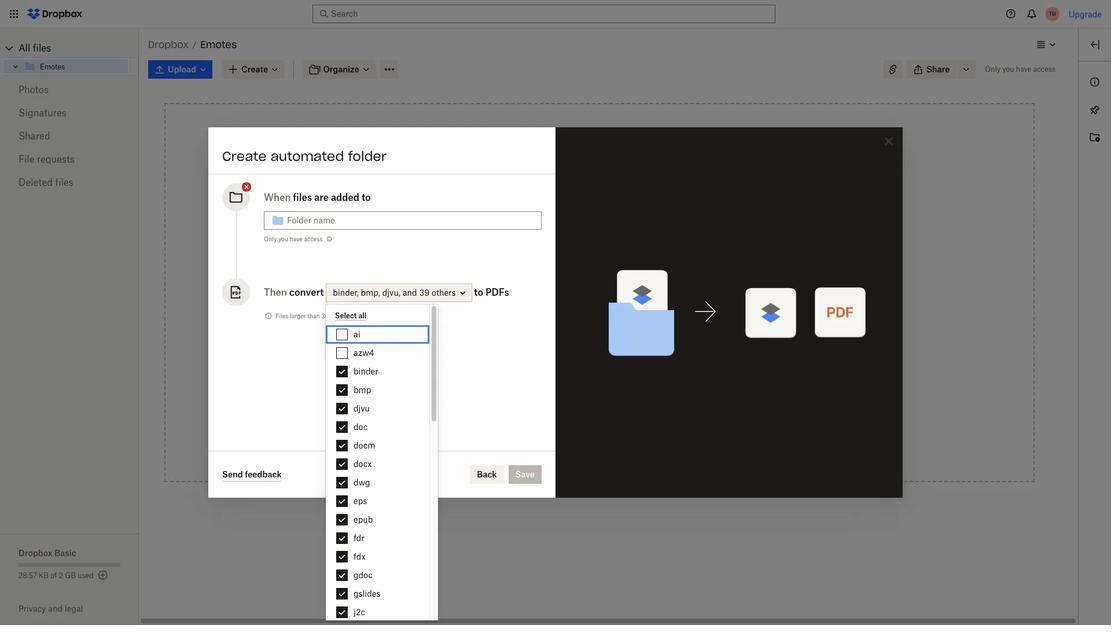 Task type: describe. For each thing, give the bounding box(es) containing it.
of
[[51, 571, 57, 580]]

azw4 checkbox item
[[326, 344, 429, 362]]

import from google drive
[[529, 351, 629, 361]]

files inside the create automated folder dialog
[[293, 192, 312, 203]]

/
[[192, 39, 197, 49]]

to pdfs
[[474, 287, 509, 298]]

0 vertical spatial from
[[600, 318, 619, 328]]

1 horizontal spatial access
[[1034, 65, 1056, 74]]

azw4
[[354, 348, 374, 358]]

added
[[331, 192, 359, 203]]

30mb
[[321, 313, 339, 319]]

binder
[[354, 366, 378, 376]]

bmp checkbox item
[[326, 381, 429, 399]]

dwg
[[354, 478, 370, 487]]

share for share and manage
[[529, 416, 552, 425]]

request
[[529, 383, 562, 393]]

are
[[314, 192, 329, 203]]

and for share and manage
[[554, 416, 569, 425]]

upgrade
[[1069, 9, 1102, 19]]

create
[[222, 148, 267, 164]]

than
[[307, 313, 320, 319]]

more ways to add content
[[548, 289, 651, 299]]

only you have access inside the create automated folder dialog
[[264, 236, 323, 243]]

google
[[578, 351, 606, 361]]

larger
[[290, 313, 306, 319]]

dwg checkbox item
[[326, 473, 429, 492]]

folder for this
[[576, 318, 598, 328]]

fdr checkbox item
[[326, 529, 429, 548]]

not
[[351, 313, 360, 319]]

0 vertical spatial only
[[985, 65, 1001, 74]]

will
[[340, 313, 350, 319]]

39
[[419, 288, 430, 298]]

create automated folder
[[222, 148, 387, 164]]

and inside binder, bmp, djvu, and 39 others popup button
[[403, 288, 417, 298]]

access inside the create automated folder dialog
[[304, 236, 323, 243]]

to left "pdfs"
[[474, 287, 483, 298]]

epub
[[354, 515, 373, 524]]

bmp
[[354, 385, 371, 395]]

use
[[560, 230, 574, 240]]

dropbox basic
[[19, 548, 76, 558]]

this
[[560, 318, 574, 328]]

the
[[576, 230, 588, 240]]

share button
[[907, 60, 957, 79]]

files larger than 30mb will not be converted
[[276, 313, 397, 319]]

and for privacy and legal
[[48, 604, 63, 614]]

deleted files link
[[19, 171, 120, 194]]

fdx
[[354, 552, 366, 561]]

eps
[[354, 496, 367, 506]]

j2c
[[354, 607, 365, 617]]

you inside the create automated folder dialog
[[278, 236, 288, 243]]

doc checkbox item
[[326, 418, 429, 436]]

all
[[359, 311, 367, 320]]

privacy and legal
[[19, 604, 83, 614]]

bmp,
[[361, 288, 380, 298]]

doc
[[354, 422, 368, 432]]

access
[[529, 318, 557, 328]]

all files link
[[19, 39, 139, 57]]

28.57 kb of 2 gb used
[[19, 571, 94, 580]]

djvu
[[354, 403, 370, 413]]

0 horizontal spatial from
[[558, 351, 576, 361]]

open activity image
[[1088, 131, 1102, 145]]

docx
[[354, 459, 372, 469]]

files are added to
[[293, 192, 371, 203]]

files for deleted files
[[55, 177, 73, 188]]

kb
[[39, 571, 49, 580]]

global header element
[[0, 0, 1111, 28]]

docm
[[354, 440, 375, 450]]

file requests link
[[19, 148, 120, 171]]

'upload'
[[591, 230, 621, 240]]

share for share
[[927, 64, 950, 74]]

when
[[264, 192, 291, 203]]

file requests
[[19, 153, 75, 165]]

j2c checkbox item
[[326, 603, 429, 622]]

request files button
[[503, 377, 696, 400]]

drop files here to upload, or use the 'upload' button
[[550, 218, 649, 240]]

legal
[[65, 604, 83, 614]]

create automated folder dialog
[[208, 127, 903, 498]]

photos
[[19, 84, 49, 96]]

docm checkbox item
[[326, 436, 429, 455]]

gslides
[[354, 589, 381, 598]]

gdoc
[[354, 570, 373, 580]]

privacy
[[19, 604, 46, 614]]

to left add
[[593, 289, 601, 299]]



Task type: vqa. For each thing, say whether or not it's contained in the screenshot.
'moved or renamed' CHECKBOX ITEM
no



Task type: locate. For each thing, give the bounding box(es) containing it.
2
[[59, 571, 63, 580]]

to inside drop files here to upload, or use the 'upload' button
[[610, 218, 618, 227]]

1 vertical spatial you
[[278, 236, 288, 243]]

files
[[276, 313, 288, 319]]

emotes link
[[24, 60, 128, 74]]

1 vertical spatial share
[[529, 416, 552, 425]]

then
[[264, 287, 287, 298]]

only you have access
[[985, 65, 1056, 74], [264, 236, 323, 243]]

and inside the share and manage button
[[554, 416, 569, 425]]

only
[[985, 65, 1001, 74], [264, 236, 277, 243]]

to right added on the left of page
[[362, 192, 371, 203]]

files for drop files here to upload, or use the 'upload' button
[[572, 218, 588, 227]]

1 horizontal spatial you
[[1003, 65, 1014, 74]]

converted
[[370, 313, 397, 319]]

access this folder from your desktop
[[529, 318, 670, 328]]

convert
[[289, 287, 324, 298]]

and left 39
[[403, 288, 417, 298]]

button
[[623, 230, 649, 240]]

1 horizontal spatial folder
[[576, 318, 598, 328]]

1 horizontal spatial from
[[600, 318, 619, 328]]

all
[[19, 42, 30, 54]]

have inside the create automated folder dialog
[[290, 236, 303, 243]]

select all button
[[335, 311, 367, 321]]

shared
[[19, 130, 50, 142]]

files right the request
[[564, 383, 580, 393]]

signatures link
[[19, 101, 120, 124]]

from
[[600, 318, 619, 328], [558, 351, 576, 361]]

1 horizontal spatial dropbox
[[148, 39, 189, 50]]

open information panel image
[[1088, 75, 1102, 89]]

emotes down all files
[[40, 62, 65, 71]]

1 horizontal spatial only
[[985, 65, 1001, 74]]

upgrade link
[[1069, 9, 1102, 19]]

share and manage button
[[503, 409, 696, 432]]

0 horizontal spatial you
[[278, 236, 288, 243]]

binder, bmp, djvu, and 39 others
[[333, 288, 456, 298]]

import
[[529, 351, 556, 361]]

ai checkbox item
[[326, 325, 429, 344]]

open pinned items image
[[1088, 103, 1102, 117]]

add
[[603, 289, 618, 299]]

0 horizontal spatial share
[[529, 416, 552, 425]]

select
[[335, 311, 357, 320]]

or
[[550, 230, 558, 240]]

dropbox for dropbox basic
[[19, 548, 52, 558]]

1 horizontal spatial share
[[927, 64, 950, 74]]

1 vertical spatial and
[[554, 416, 569, 425]]

0 vertical spatial access
[[1034, 65, 1056, 74]]

basic
[[54, 548, 76, 558]]

manage
[[571, 416, 603, 425]]

share
[[927, 64, 950, 74], [529, 416, 552, 425]]

files left are
[[293, 192, 312, 203]]

share inside button
[[529, 416, 552, 425]]

0 vertical spatial have
[[1016, 65, 1032, 74]]

folder permissions image
[[325, 234, 334, 244]]

files for all files
[[33, 42, 51, 54]]

1 vertical spatial only you have access
[[264, 236, 323, 243]]

more ways to add content element
[[501, 288, 698, 444]]

deleted files
[[19, 177, 73, 188]]

0 horizontal spatial emotes
[[40, 62, 65, 71]]

folder for automated
[[348, 148, 387, 164]]

emotes right /
[[200, 39, 237, 50]]

drive
[[608, 351, 629, 361]]

folder up added on the left of page
[[348, 148, 387, 164]]

0 horizontal spatial dropbox
[[19, 548, 52, 558]]

eps checkbox item
[[326, 492, 429, 511]]

file
[[19, 153, 34, 165]]

0 horizontal spatial only you have access
[[264, 236, 323, 243]]

request files
[[529, 383, 580, 393]]

0 horizontal spatial folder
[[348, 148, 387, 164]]

djvu checkbox item
[[326, 399, 429, 418]]

dropbox logo - go to the homepage image
[[23, 5, 86, 23]]

select all
[[335, 311, 367, 320]]

Folder name text field
[[287, 214, 535, 227]]

files up the
[[572, 218, 588, 227]]

emotes
[[200, 39, 237, 50], [40, 62, 65, 71]]

you
[[1003, 65, 1014, 74], [278, 236, 288, 243]]

0 vertical spatial folder
[[348, 148, 387, 164]]

files
[[33, 42, 51, 54], [55, 177, 73, 188], [293, 192, 312, 203], [572, 218, 588, 227], [564, 383, 580, 393]]

binder checkbox item
[[326, 362, 429, 381]]

requests
[[37, 153, 75, 165]]

desktop
[[640, 318, 670, 328]]

0 horizontal spatial access
[[304, 236, 323, 243]]

0 horizontal spatial only
[[264, 236, 277, 243]]

1 horizontal spatial have
[[1016, 65, 1032, 74]]

28.57
[[19, 571, 37, 580]]

upload,
[[620, 218, 649, 227]]

0 vertical spatial and
[[403, 288, 417, 298]]

dropbox / emotes
[[148, 39, 237, 50]]

gslides checkbox item
[[326, 585, 429, 603]]

1 horizontal spatial emotes
[[200, 39, 237, 50]]

ways
[[571, 289, 591, 299]]

folder inside the create automated folder dialog
[[348, 148, 387, 164]]

binder,
[[333, 288, 359, 298]]

0 vertical spatial you
[[1003, 65, 1014, 74]]

1 vertical spatial emotes
[[40, 62, 65, 71]]

all files tree
[[2, 39, 139, 76]]

folder
[[348, 148, 387, 164], [576, 318, 598, 328]]

dropbox link
[[148, 37, 189, 52]]

share and manage
[[529, 416, 603, 425]]

photos link
[[19, 78, 120, 101]]

dropbox up 28.57
[[19, 548, 52, 558]]

1 horizontal spatial and
[[403, 288, 417, 298]]

deleted
[[19, 177, 53, 188]]

to right here
[[610, 218, 618, 227]]

1 vertical spatial access
[[304, 236, 323, 243]]

0 horizontal spatial and
[[48, 604, 63, 614]]

privacy and legal link
[[19, 604, 139, 614]]

1 vertical spatial only
[[264, 236, 277, 243]]

0 horizontal spatial have
[[290, 236, 303, 243]]

your
[[621, 318, 638, 328]]

2 horizontal spatial and
[[554, 416, 569, 425]]

pdfs
[[486, 287, 509, 298]]

and left "manage"
[[554, 416, 569, 425]]

to
[[362, 192, 371, 203], [610, 218, 618, 227], [474, 287, 483, 298], [593, 289, 601, 299]]

open details pane image
[[1088, 38, 1102, 52]]

get more space image
[[96, 568, 110, 582]]

1 horizontal spatial only you have access
[[985, 65, 1056, 74]]

2 vertical spatial and
[[48, 604, 63, 614]]

gdoc checkbox item
[[326, 566, 429, 585]]

shared link
[[19, 124, 120, 148]]

more
[[548, 289, 569, 299]]

here
[[590, 218, 608, 227]]

djvu,
[[382, 288, 401, 298]]

0 vertical spatial emotes
[[200, 39, 237, 50]]

and
[[403, 288, 417, 298], [554, 416, 569, 425], [48, 604, 63, 614]]

automated
[[271, 148, 344, 164]]

drop
[[550, 218, 570, 227]]

epub checkbox item
[[326, 511, 429, 529]]

files inside button
[[564, 383, 580, 393]]

1 vertical spatial from
[[558, 351, 576, 361]]

1 vertical spatial folder
[[576, 318, 598, 328]]

files right all
[[33, 42, 51, 54]]

files down file requests link
[[55, 177, 73, 188]]

files inside tree
[[33, 42, 51, 54]]

folder inside more ways to add content element
[[576, 318, 598, 328]]

emotes inside the 'all files' tree
[[40, 62, 65, 71]]

0 vertical spatial share
[[927, 64, 950, 74]]

1 vertical spatial dropbox
[[19, 548, 52, 558]]

0 vertical spatial only you have access
[[985, 65, 1056, 74]]

share inside share button
[[927, 64, 950, 74]]

only inside the create automated folder dialog
[[264, 236, 277, 243]]

fdx checkbox item
[[326, 548, 429, 566]]

files for request files
[[564, 383, 580, 393]]

dropbox left /
[[148, 39, 189, 50]]

1 vertical spatial have
[[290, 236, 303, 243]]

and left legal
[[48, 604, 63, 614]]

folder right this
[[576, 318, 598, 328]]

from left your
[[600, 318, 619, 328]]

signatures
[[19, 107, 66, 119]]

all files
[[19, 42, 51, 54]]

fdr
[[354, 533, 365, 543]]

binder, bmp, djvu, and 39 others button
[[326, 284, 472, 302]]

ai
[[354, 329, 360, 339]]

dropbox for dropbox / emotes
[[148, 39, 189, 50]]

access
[[1034, 65, 1056, 74], [304, 236, 323, 243]]

content
[[620, 289, 651, 299]]

from right import
[[558, 351, 576, 361]]

docx checkbox item
[[326, 455, 429, 473]]

0 vertical spatial dropbox
[[148, 39, 189, 50]]

be
[[362, 313, 369, 319]]

dropbox
[[148, 39, 189, 50], [19, 548, 52, 558]]

files inside drop files here to upload, or use the 'upload' button
[[572, 218, 588, 227]]



